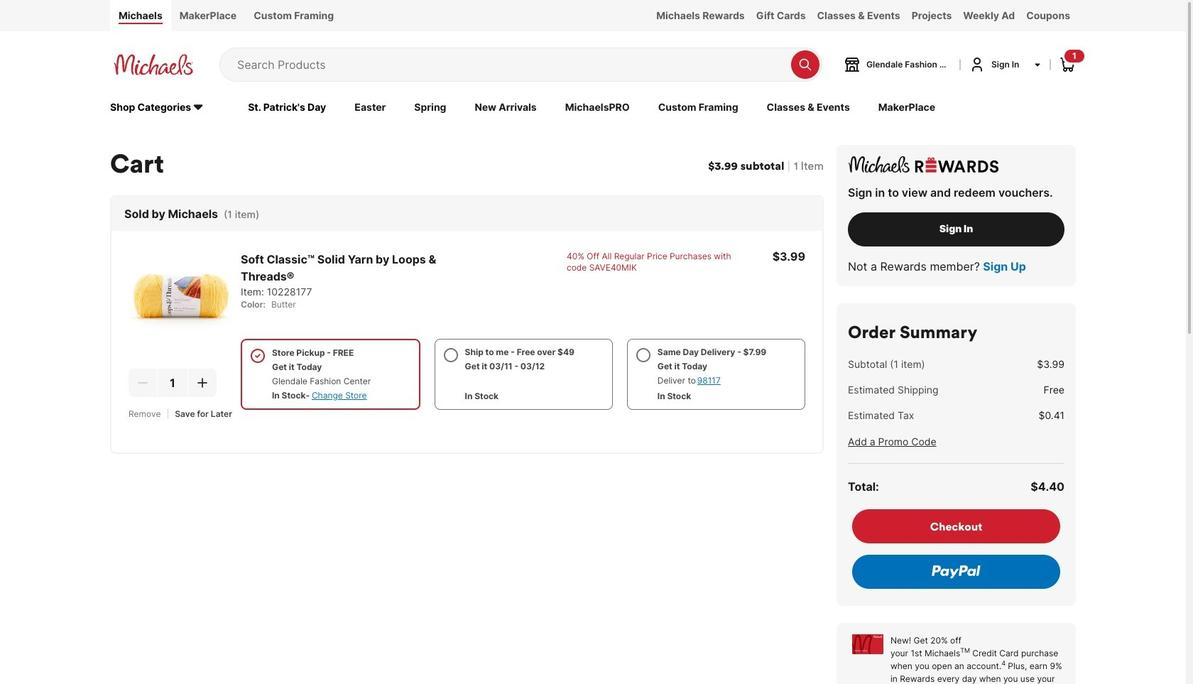 Task type: locate. For each thing, give the bounding box(es) containing it.
plcc card logo image
[[853, 634, 884, 654]]

soft classic™ solid yarn by loops & threads® image
[[129, 248, 232, 352]]

shopping cart icon header image
[[1060, 56, 1077, 73]]

search button image
[[799, 57, 813, 72]]

Number Stepper text field
[[158, 369, 188, 397]]

mrewards_logo image
[[846, 156, 1003, 172]]



Task type: vqa. For each thing, say whether or not it's contained in the screenshot.
Search Input field
yes



Task type: describe. For each thing, give the bounding box(es) containing it.
Search Input field
[[237, 48, 785, 81]]



